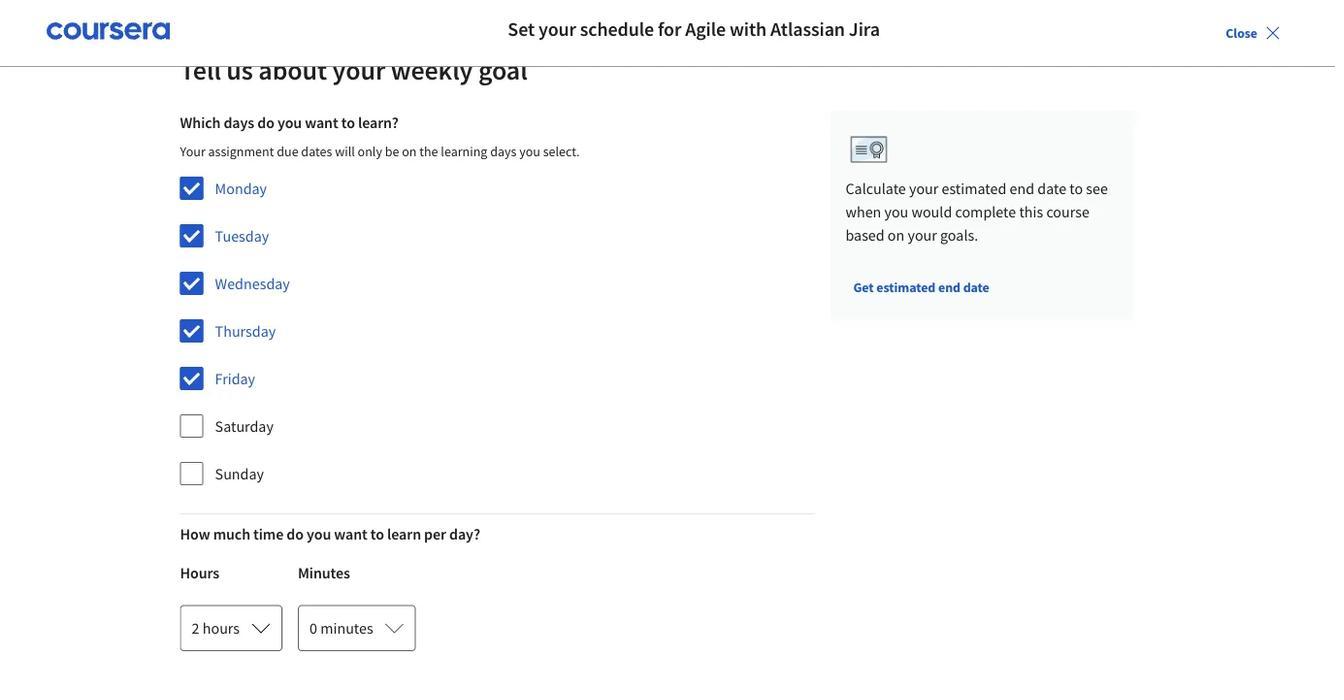 Task type: locate. For each thing, give the bounding box(es) containing it.
days right the learning
[[490, 143, 517, 160]]

0 horizontal spatial end
[[938, 279, 961, 296]]

0 horizontal spatial do
[[257, 113, 274, 132]]

date: right start
[[1086, 118, 1115, 136]]

want up dates
[[305, 113, 338, 132]]

date down 'goals.'
[[963, 279, 990, 296]]

set
[[508, 17, 535, 41], [1033, 321, 1052, 338]]

1 vertical spatial set
[[1033, 321, 1052, 338]]

on inside calculate your estimated end date to see when you would complete this course based on your goals.
[[888, 225, 905, 245]]

date
[[1038, 179, 1067, 198], [963, 279, 990, 296]]

goal
[[478, 53, 528, 87], [1086, 196, 1111, 214], [1055, 321, 1080, 338]]

date:
[[1086, 118, 1115, 136], [1140, 152, 1169, 169]]

on right be
[[402, 143, 417, 160]]

1 vertical spatial agile
[[411, 138, 444, 158]]

will
[[335, 143, 355, 160]]

1 horizontal spatial days
[[490, 143, 517, 160]]

end inside "button"
[[938, 279, 961, 296]]

2 vertical spatial to
[[371, 524, 384, 543]]

1 vertical spatial on
[[888, 225, 905, 245]]

no
[[1025, 196, 1041, 214]]

you
[[277, 113, 302, 132], [519, 143, 540, 160], [885, 202, 909, 221], [307, 524, 331, 543]]

weekly inside dialog
[[391, 53, 473, 87]]

time
[[253, 524, 284, 543]]

1 horizontal spatial date:
[[1140, 152, 1169, 169]]

1 horizontal spatial do
[[287, 524, 304, 543]]

0 horizontal spatial agile
[[23, 177, 56, 196]]

which
[[180, 113, 221, 132]]

0 minutes button
[[298, 605, 416, 651]]

your assignment due dates will only be on the learning days you select.
[[180, 143, 580, 160]]

estimated right get
[[877, 279, 936, 296]]

calculate
[[846, 179, 906, 198]]

0 vertical spatial to
[[341, 113, 355, 132]]

2 horizontal spatial to
[[1070, 179, 1083, 198]]

1 horizontal spatial atlassian
[[771, 17, 845, 41]]

you up due
[[277, 113, 302, 132]]

based
[[846, 225, 885, 245]]

set goal button
[[1025, 312, 1088, 347]]

dates
[[301, 143, 332, 160]]

0 vertical spatial want
[[305, 113, 338, 132]]

coursera image
[[47, 16, 170, 47], [23, 16, 147, 47]]

0 horizontal spatial with
[[59, 177, 88, 196]]

1 horizontal spatial set
[[1033, 321, 1052, 338]]

goals.
[[940, 225, 978, 245]]

1 horizontal spatial agile
[[411, 138, 444, 158]]

agile for agile overview
[[411, 138, 444, 158]]

0 horizontal spatial date
[[963, 279, 990, 296]]

0 vertical spatial jira
[[849, 17, 880, 41]]

to left see
[[1070, 179, 1083, 198]]

0 vertical spatial date:
[[1086, 118, 1115, 136]]

your up would
[[909, 179, 939, 198]]

do up assignment
[[257, 113, 274, 132]]

0 vertical spatial agile
[[685, 17, 726, 41]]

day?
[[449, 524, 480, 543]]

0 horizontal spatial set
[[508, 17, 535, 41]]

with
[[730, 17, 767, 41], [59, 177, 88, 196]]

1 horizontal spatial goal
[[1055, 321, 1080, 338]]

w
[[1127, 231, 1139, 251]]

your
[[539, 17, 576, 41], [332, 53, 386, 87], [909, 179, 939, 198], [908, 225, 937, 245]]

tell
[[180, 53, 221, 87]]

which days do you want to learn?
[[180, 113, 399, 132]]

0
[[310, 618, 317, 638]]

to up will
[[341, 113, 355, 132]]

1 horizontal spatial jira
[[849, 17, 880, 41]]

1 horizontal spatial estimated
[[942, 179, 1007, 198]]

jira
[[849, 17, 880, 41], [154, 177, 179, 196]]

to inside calculate your estimated end date to see when you would complete this course based on your goals.
[[1070, 179, 1083, 198]]

you down calculate on the top of the page
[[885, 202, 909, 221]]

0 vertical spatial weekly
[[391, 53, 473, 87]]

date inside "button"
[[963, 279, 990, 296]]

1 horizontal spatial on
[[888, 225, 905, 245]]

0 horizontal spatial on
[[402, 143, 417, 160]]

0 horizontal spatial weekly
[[391, 53, 473, 87]]

agile
[[685, 17, 726, 41], [411, 138, 444, 158], [23, 177, 56, 196]]

2 vertical spatial end
[[938, 279, 961, 296]]

overview
[[447, 138, 512, 158]]

your up "learn?"
[[332, 53, 386, 87]]

atlassian
[[771, 17, 845, 41], [91, 177, 151, 196]]

wednesday
[[215, 274, 290, 293]]

weekly up "learn?"
[[391, 53, 473, 87]]

atlassian inside tell us about your weekly goal dialog
[[771, 17, 845, 41]]

set your schedule for agile with atlassian jira
[[508, 17, 880, 41]]

0 vertical spatial date
[[1038, 179, 1067, 198]]

date up course
[[1038, 179, 1067, 198]]

0 vertical spatial goal
[[478, 53, 528, 87]]

estimated
[[942, 179, 1007, 198], [877, 279, 936, 296]]

set inside set goal "button"
[[1033, 321, 1052, 338]]

0 vertical spatial do
[[257, 113, 274, 132]]

do right time
[[287, 524, 304, 543]]

set for set goal
[[1033, 321, 1052, 338]]

1 vertical spatial estimated
[[877, 279, 936, 296]]

end up this
[[1010, 179, 1035, 198]]

do
[[257, 113, 274, 132], [287, 524, 304, 543]]

get estimated end date
[[853, 279, 990, 296]]

schedule
[[580, 17, 654, 41]]

0 horizontal spatial days
[[224, 113, 254, 132]]

0 horizontal spatial atlassian
[[91, 177, 151, 196]]

1 vertical spatial weekly
[[1044, 196, 1084, 214]]

get
[[853, 279, 874, 296]]

calculate your estimated end date to see when you would complete this course based on your goals.
[[846, 179, 1108, 245]]

want inside group
[[305, 113, 338, 132]]

agile inside agile overview dropdown button
[[411, 138, 444, 158]]

0 vertical spatial atlassian
[[771, 17, 845, 41]]

1 vertical spatial date
[[963, 279, 990, 296]]

0 vertical spatial estimated
[[942, 179, 1007, 198]]

weekly right no at the top of the page
[[1044, 196, 1084, 214]]

1 vertical spatial goal
[[1086, 196, 1111, 214]]

2 vertical spatial goal
[[1055, 321, 1080, 338]]

per
[[424, 524, 446, 543]]

set for set your schedule for agile with atlassian jira
[[508, 17, 535, 41]]

to inside group
[[341, 113, 355, 132]]

2 horizontal spatial agile
[[685, 17, 726, 41]]

0 vertical spatial end
[[1116, 152, 1138, 169]]

date: down start date: december 5, 2023 pst
[[1140, 152, 1169, 169]]

0 vertical spatial with
[[730, 17, 767, 41]]

1 vertical spatial to
[[1070, 179, 1083, 198]]

0 horizontal spatial estimated
[[877, 279, 936, 296]]

on
[[402, 143, 417, 160], [888, 225, 905, 245]]

end
[[1116, 152, 1138, 169], [1010, 179, 1035, 198], [938, 279, 961, 296]]

estimated
[[1056, 152, 1113, 169]]

0 horizontal spatial jira
[[154, 177, 179, 196]]

days up assignment
[[224, 113, 254, 132]]

2
[[192, 618, 199, 638]]

monday
[[215, 179, 267, 198]]

get estimated end date button
[[846, 270, 997, 305]]

end down 'goals.'
[[938, 279, 961, 296]]

learn
[[387, 524, 421, 543]]

search
[[665, 20, 705, 38]]

1 vertical spatial end
[[1010, 179, 1035, 198]]

1 vertical spatial date:
[[1140, 152, 1169, 169]]

agile overview button
[[364, 121, 973, 175]]

1 horizontal spatial date
[[1038, 179, 1067, 198]]

search button
[[649, 12, 721, 47]]

weekly
[[391, 53, 473, 87], [1044, 196, 1084, 214]]

tell us about your weekly goal
[[180, 53, 528, 87]]

want up 'minutes'
[[334, 524, 368, 543]]

goal down search in course text field at the top left
[[478, 53, 528, 87]]

certiciate icon image
[[846, 126, 892, 173]]

0 vertical spatial on
[[402, 143, 417, 160]]

you up 'minutes'
[[307, 524, 331, 543]]

2023
[[1191, 118, 1218, 136]]

would
[[912, 202, 952, 221]]

set
[[1113, 196, 1130, 214]]

estimated up complete
[[942, 179, 1007, 198]]

want
[[305, 113, 338, 132], [334, 524, 368, 543]]

1 horizontal spatial to
[[371, 524, 384, 543]]

goal down the monday element
[[1055, 321, 1080, 338]]

set down the monday element
[[1033, 321, 1052, 338]]

days
[[224, 113, 254, 132], [490, 143, 517, 160]]

when
[[846, 202, 881, 221]]

agile overview
[[411, 138, 512, 158]]

0 vertical spatial set
[[508, 17, 535, 41]]

you left select.
[[519, 143, 540, 160]]

0 vertical spatial days
[[224, 113, 254, 132]]

only
[[358, 143, 382, 160]]

complete
[[955, 202, 1016, 221]]

end inside calculate your estimated end date to see when you would complete this course based on your goals.
[[1010, 179, 1035, 198]]

1 horizontal spatial weekly
[[1044, 196, 1084, 214]]

1 horizontal spatial end
[[1010, 179, 1035, 198]]

1 coursera image from the left
[[47, 16, 170, 47]]

end down december
[[1116, 152, 1138, 169]]

december
[[1118, 118, 1176, 136]]

set left schedule
[[508, 17, 535, 41]]

set inside tell us about your weekly goal dialog
[[508, 17, 535, 41]]

to
[[341, 113, 355, 132], [1070, 179, 1083, 198], [371, 524, 384, 543]]

2 vertical spatial agile
[[23, 177, 56, 196]]

to for date
[[1070, 179, 1083, 198]]

1 horizontal spatial with
[[730, 17, 767, 41]]

menu item
[[964, 19, 1089, 82]]

close button
[[1218, 16, 1289, 50]]

on right based
[[888, 225, 905, 245]]

to left learn
[[371, 524, 384, 543]]

0 horizontal spatial to
[[341, 113, 355, 132]]

thursday
[[215, 321, 276, 341]]

goal left set on the right top of the page
[[1086, 196, 1111, 214]]

pst
[[1221, 118, 1243, 136]]

0 horizontal spatial goal
[[478, 53, 528, 87]]

2 horizontal spatial goal
[[1086, 196, 1111, 214]]

goal inside dialog
[[478, 53, 528, 87]]



Task type: vqa. For each thing, say whether or not it's contained in the screenshot.
middle 'a'
no



Task type: describe. For each thing, give the bounding box(es) containing it.
Search in course text field
[[358, 12, 649, 47]]

set goal
[[1033, 321, 1080, 338]]

close
[[1226, 24, 1258, 42]]

hours
[[203, 618, 240, 638]]

monday element
[[1027, 225, 1060, 258]]

your down would
[[908, 225, 937, 245]]

5,
[[1178, 118, 1189, 136]]

agile inside tell us about your weekly goal dialog
[[685, 17, 726, 41]]

with inside tell us about your weekly goal dialog
[[730, 17, 767, 41]]

2 hours button
[[180, 605, 282, 651]]

course
[[1046, 202, 1090, 221]]

1 vertical spatial jira
[[154, 177, 179, 196]]

how
[[180, 524, 210, 543]]

about
[[258, 53, 327, 87]]

date inside calculate your estimated end date to see when you would complete this course based on your goals.
[[1038, 179, 1067, 198]]

saturday
[[215, 416, 274, 436]]

1 vertical spatial atlassian
[[91, 177, 151, 196]]

estimated end date:
[[1056, 152, 1172, 169]]

learning
[[441, 143, 488, 160]]

minutes
[[320, 618, 373, 638]]

coursera image inside tell us about your weekly goal dialog
[[47, 16, 170, 47]]

us
[[226, 53, 253, 87]]

your
[[180, 143, 205, 160]]

on inside which days do you want to learn? group
[[402, 143, 417, 160]]

jira inside tell us about your weekly goal dialog
[[849, 17, 880, 41]]

1 vertical spatial with
[[59, 177, 88, 196]]

do inside group
[[257, 113, 274, 132]]

visualizing work: boards element
[[364, 554, 973, 608]]

1 vertical spatial days
[[490, 143, 517, 160]]

friday
[[215, 369, 255, 388]]

to for want
[[341, 113, 355, 132]]

be
[[385, 143, 399, 160]]

sunday
[[215, 464, 264, 483]]

minutes
[[298, 563, 350, 582]]

wednesday element
[[1116, 225, 1149, 258]]

2 horizontal spatial end
[[1116, 152, 1138, 169]]

no weekly goal set
[[1025, 196, 1130, 214]]

start date: december 5, 2023 pst
[[1056, 118, 1243, 136]]

see
[[1086, 179, 1108, 198]]

due
[[277, 143, 298, 160]]

which days do you want to learn? group
[[180, 111, 580, 498]]

2 hours
[[192, 618, 240, 638]]

tell us about your weekly goal dialog
[[0, 0, 1335, 689]]

2 coursera image from the left
[[23, 16, 147, 47]]

agile for agile with atlassian jira
[[23, 177, 56, 196]]

1 vertical spatial do
[[287, 524, 304, 543]]

tuesday
[[215, 226, 269, 246]]

estimated inside calculate your estimated end date to see when you would complete this course based on your goals.
[[942, 179, 1007, 198]]

much
[[213, 524, 250, 543]]

0 minutes
[[310, 618, 373, 638]]

agile with atlassian jira
[[23, 177, 179, 196]]

your left schedule
[[539, 17, 576, 41]]

estimated inside "button"
[[877, 279, 936, 296]]

1 vertical spatial want
[[334, 524, 368, 543]]

for
[[658, 17, 682, 41]]

0 horizontal spatial date:
[[1086, 118, 1115, 136]]

how much time do you want to learn per day?
[[180, 524, 480, 543]]

learn?
[[358, 113, 399, 132]]

goal inside "button"
[[1055, 321, 1080, 338]]

hours
[[180, 563, 219, 582]]

assignment
[[208, 143, 274, 160]]

start
[[1056, 118, 1084, 136]]

the
[[419, 143, 438, 160]]

select.
[[543, 143, 580, 160]]

you inside calculate your estimated end date to see when you would complete this course based on your goals.
[[885, 202, 909, 221]]

this
[[1019, 202, 1043, 221]]



